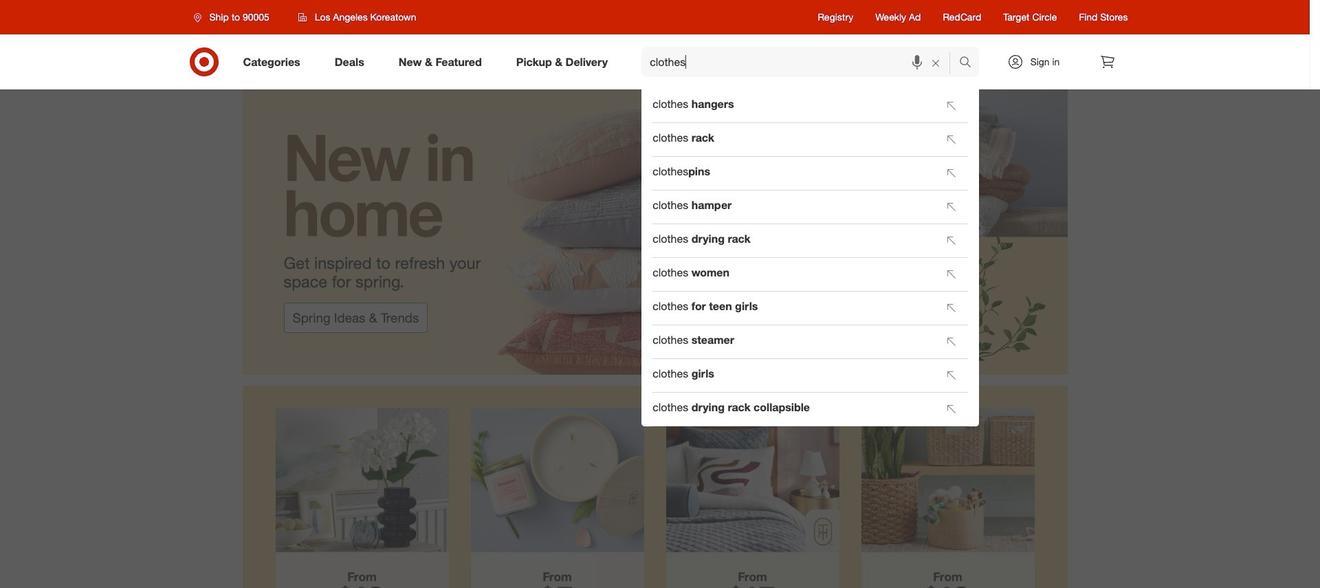 Task type: describe. For each thing, give the bounding box(es) containing it.
new in home image
[[242, 89, 1068, 375]]



Task type: vqa. For each thing, say whether or not it's contained in the screenshot.
No radio
no



Task type: locate. For each thing, give the bounding box(es) containing it.
What can we help you find? suggestions appear below search field
[[642, 47, 963, 77]]



